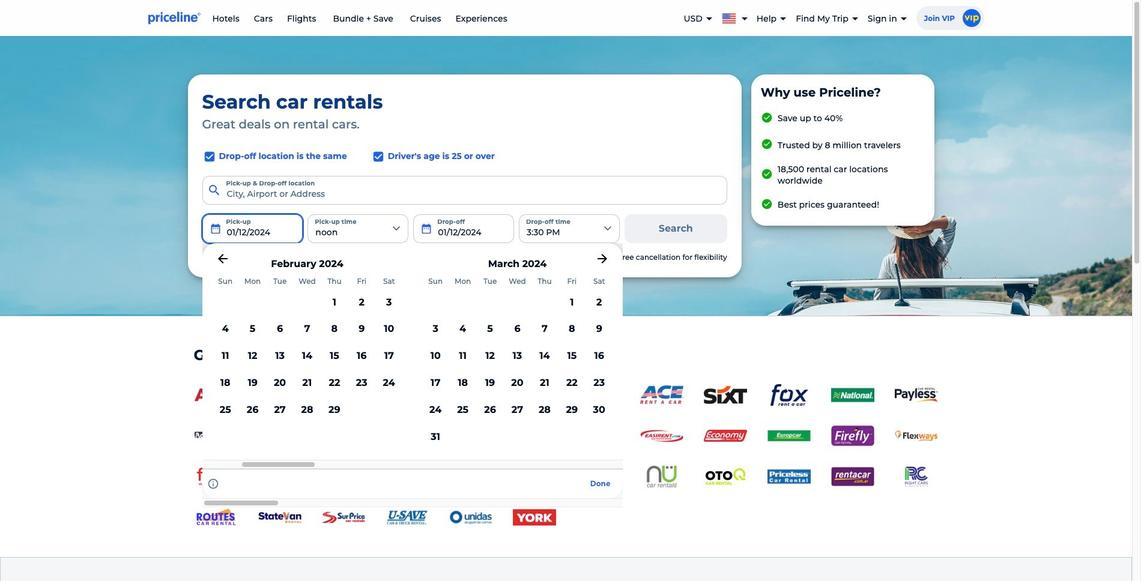 Task type: vqa. For each thing, say whether or not it's contained in the screenshot.
Sign in with Google icon
no



Task type: locate. For each thing, give the bounding box(es) containing it.
midway image
[[513, 466, 556, 488]]

otoq image
[[704, 466, 747, 488]]

fox image
[[767, 385, 811, 406]]

routes image
[[194, 507, 238, 529]]

priceless image
[[767, 466, 811, 488]]

show march 2024 image
[[595, 252, 609, 266]]

green motion image
[[258, 466, 301, 488]]

right cars image
[[895, 466, 938, 488]]

firefly image
[[831, 425, 874, 447]]

calendar image
[[421, 223, 433, 235]]

priceline.com home image
[[148, 11, 200, 25]]

state van rental image
[[258, 507, 301, 529]]

sixt image
[[704, 385, 747, 406]]

nü image
[[640, 466, 683, 488]]

europcar image
[[767, 425, 811, 447]]

u save image
[[385, 507, 429, 529]]

show january 2024 image
[[215, 252, 230, 266]]

infinity image
[[322, 466, 365, 488]]

en us image
[[722, 11, 741, 24]]

flexways image
[[895, 425, 938, 447]]

City, Airport or Address text field
[[202, 176, 727, 205]]

calendar image
[[209, 223, 221, 235]]

nextcar image
[[576, 466, 620, 488]]

unidas image
[[449, 507, 492, 529]]

avis image
[[194, 385, 238, 406]]



Task type: describe. For each thing, give the bounding box(es) containing it.
york image
[[513, 507, 556, 529]]

ace image
[[640, 385, 683, 406]]

thrifty image
[[576, 385, 620, 406]]

dollar image
[[449, 385, 492, 406]]

budget image
[[258, 385, 301, 406]]

american image
[[385, 425, 429, 447]]

kyte image
[[385, 466, 429, 488]]

economy image
[[704, 425, 747, 447]]

vip badge icon image
[[963, 9, 981, 27]]

hertz image
[[322, 385, 365, 406]]

rentacar image
[[831, 466, 874, 488]]

foco image
[[194, 466, 238, 488]]

alamo image
[[513, 385, 556, 406]]

easirent image
[[640, 425, 683, 447]]

Drop-off field
[[413, 214, 514, 243]]

advantage image
[[194, 425, 238, 447]]

Pick-up field
[[202, 214, 303, 243]]

payless image
[[895, 388, 938, 403]]

mex image
[[449, 466, 492, 488]]

enterprise image
[[385, 385, 429, 406]]

surprice image
[[322, 507, 365, 529]]

national image
[[831, 385, 874, 406]]



